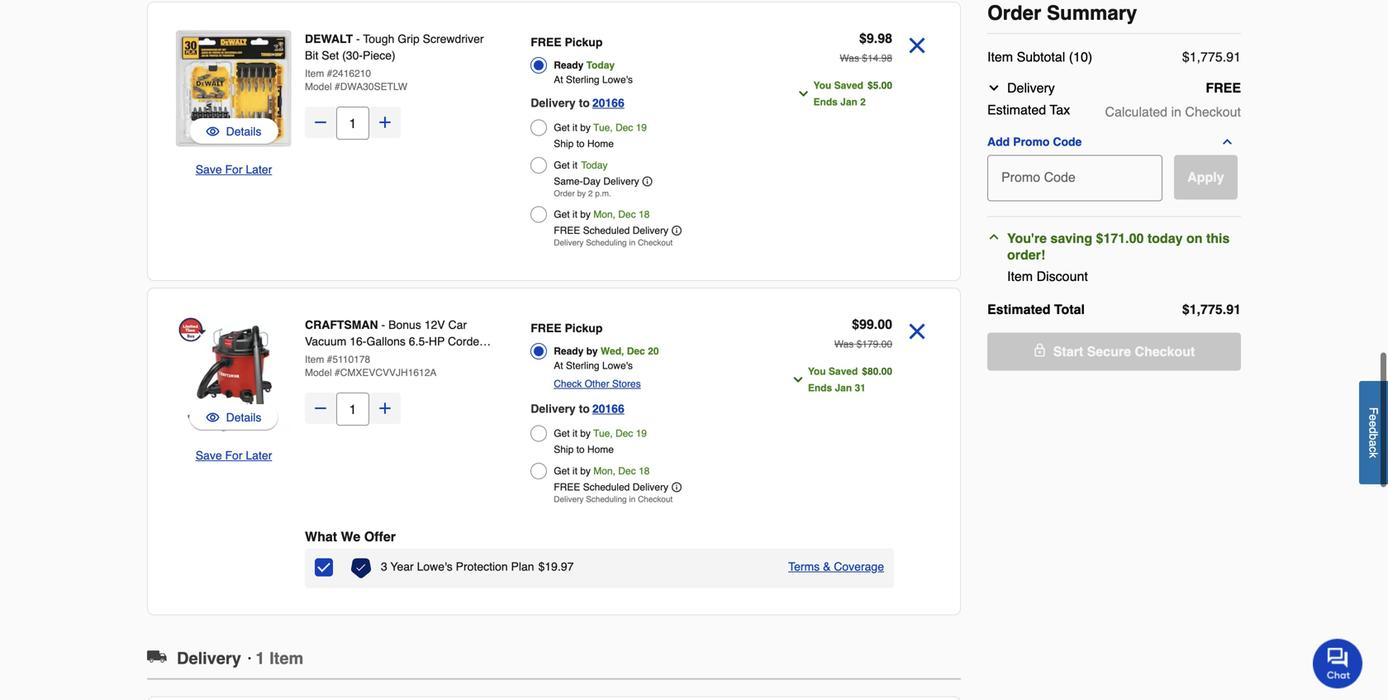 Task type: describe. For each thing, give the bounding box(es) containing it.
item #5110178 model #cmxevcvvjh1612a
[[305, 354, 437, 379]]

add promo code link
[[988, 135, 1242, 148]]

1 get it by mon, dec 18 from the top
[[554, 209, 650, 220]]

you for was
[[808, 366, 826, 377]]

quickview image for was
[[206, 409, 220, 426]]

to down other
[[579, 402, 590, 415]]

delivery down at sterling lowe's
[[531, 96, 576, 110]]

ship to home for was
[[554, 444, 614, 455]]

sterling for at sterling lowe's
[[566, 74, 600, 86]]

plus image
[[377, 400, 393, 417]]

delivery up estimated tax
[[1008, 80, 1055, 95]]

quickview image for 98
[[206, 123, 220, 140]]

1,775 for estimated total
[[1190, 302, 1223, 317]]

ready today
[[554, 60, 615, 71]]

tue, for 98
[[594, 122, 613, 134]]

scheduling for info icon corresponding to mon, dec 18
[[586, 238, 627, 248]]

12v
[[425, 318, 445, 331]]

99
[[860, 317, 874, 332]]

0 horizontal spatial vacuum
[[305, 335, 347, 348]]

details for 98
[[226, 125, 262, 138]]

you saved $ 80 .00 ends jan 31
[[808, 366, 893, 394]]

bit
[[305, 49, 319, 62]]

accessories
[[305, 368, 367, 381]]

$ left remove item icon on the right of the page
[[860, 31, 867, 46]]

order by 2 p.m.
[[554, 189, 611, 198]]

craftsman -
[[305, 318, 389, 331]]

delivery to 20166 for was
[[531, 402, 625, 415]]

save for later for was
[[196, 449, 272, 462]]

2 inside you saved $ 5 .00 ends jan 2
[[861, 96, 866, 108]]

$ down 9
[[862, 52, 868, 64]]

save for 98
[[196, 163, 222, 176]]

31
[[855, 382, 866, 394]]

1 e from the top
[[1368, 415, 1381, 421]]

it for info icon associated with today
[[573, 160, 578, 171]]

calculated
[[1106, 104, 1168, 119]]

estimated tax
[[988, 102, 1071, 117]]

. up the 14
[[874, 31, 878, 46]]

item #2416210 model #dwa30setlw
[[305, 68, 408, 93]]

on
[[1187, 231, 1203, 246]]

check other stores button
[[554, 376, 641, 392]]

stepper number input field with increment and decrement buttons number field for minus icon
[[336, 107, 370, 140]]

#5110178
[[327, 354, 370, 365]]

1 vertical spatial 98
[[882, 52, 893, 64]]

it for info icon corresponding to mon, dec 18
[[573, 209, 578, 220]]

ready for was
[[554, 346, 584, 357]]

3 get from the top
[[554, 209, 570, 220]]

later for 98
[[246, 163, 272, 176]]

16-
[[350, 335, 367, 348]]

$ 99 .00 was $ 179 .00
[[835, 317, 893, 350]]

(10)
[[1069, 49, 1093, 64]]

protection
[[456, 560, 508, 573]]

was inside "$ 9 . 98 was $ 14 . 98"
[[840, 52, 860, 64]]

$ 1,775 . 91 for item subtotal (10)
[[1183, 49, 1242, 64]]

free down order by 2 p.m.
[[554, 225, 581, 236]]

#dwa30setlw
[[335, 81, 408, 93]]

- for 98
[[356, 32, 360, 45]]

estimated total
[[988, 302, 1085, 317]]

save for was
[[196, 449, 222, 462]]

ends for 98
[[814, 96, 838, 108]]

f e e d b a c k button
[[1360, 381, 1389, 485]]

discount
[[1037, 269, 1089, 284]]

20
[[648, 346, 659, 357]]

option group for was
[[531, 317, 760, 509]]

item discount
[[1008, 269, 1089, 284]]

start
[[1054, 344, 1084, 359]]

chevron down image for 99
[[792, 373, 805, 386]]

$ up calculated in checkout
[[1183, 49, 1190, 64]]

ends for was
[[808, 382, 833, 394]]

for for was
[[225, 449, 243, 462]]

ready for 98
[[554, 60, 584, 71]]

save for later for 98
[[196, 163, 272, 176]]

$ up you saved $ 80 .00 ends jan 31
[[852, 317, 860, 332]]

tough
[[363, 32, 395, 45]]

. up calculated in checkout
[[1223, 49, 1227, 64]]

scheduling for info image
[[586, 495, 627, 504]]

chevron down image for 9
[[797, 87, 811, 100]]

lowe's for at sterling lowe's check other stores
[[603, 360, 633, 372]]

tough grip screwdriver bit set (30-piece)
[[305, 32, 484, 62]]

get it by tue, dec 19 for 98
[[554, 122, 647, 134]]

info image for mon, dec 18
[[672, 226, 682, 236]]

free up chevron up image
[[1206, 80, 1242, 95]]

start secure checkout button
[[988, 333, 1242, 371]]

year
[[391, 560, 414, 573]]

5 get from the top
[[554, 465, 570, 477]]

0 vertical spatial 98
[[878, 31, 893, 46]]

5
[[873, 80, 879, 91]]

save for later button for 98
[[196, 161, 272, 178]]

dewalt -
[[305, 32, 363, 45]]

info image
[[672, 482, 682, 492]]

add promo code
[[988, 135, 1082, 148]]

today
[[1148, 231, 1183, 246]]

#2416210
[[327, 68, 371, 79]]

ready by wed, dec 20
[[554, 346, 659, 357]]

dewalt
[[305, 32, 353, 45]]

tough grip screwdriver bit set (30-piece) image
[[174, 29, 293, 148]]

subtotal
[[1017, 49, 1066, 64]]

6.5-
[[409, 335, 429, 348]]

later for was
[[246, 449, 272, 462]]

delivery up p.m.
[[604, 176, 639, 187]]

. right plan
[[558, 560, 561, 573]]

item for item #5110178 model #cmxevcvvjh1612a
[[305, 354, 324, 365]]

code
[[1053, 135, 1082, 148]]

order!
[[1008, 247, 1046, 262]]

bonus 12v car vacuum 16-gallons 6.5-hp corded wet/dry shop vacuum with accessories included
[[305, 318, 486, 381]]

minus image
[[312, 400, 329, 417]]

19 for 98
[[636, 122, 647, 134]]

f
[[1368, 407, 1381, 415]]

piece)
[[363, 49, 396, 62]]

free pickup for 98
[[531, 36, 603, 49]]

remove item image
[[903, 31, 932, 60]]

details for was
[[226, 411, 262, 424]]

k
[[1368, 453, 1381, 458]]

to up get it today
[[577, 138, 585, 150]]

at sterling lowe's
[[554, 74, 633, 86]]

1 horizontal spatial vacuum
[[380, 351, 422, 365]]

$ down the 99
[[857, 339, 862, 350]]

ship for was
[[554, 444, 574, 455]]

delivery left bullet icon
[[177, 649, 241, 668]]

2 inside option group
[[589, 189, 593, 198]]

.00 up 179
[[874, 317, 893, 332]]

what we offer
[[305, 529, 396, 544]]

terms & coverage button
[[789, 558, 885, 575]]

jan for 98
[[841, 96, 858, 108]]

plus image
[[377, 114, 393, 131]]

in for info image
[[629, 495, 636, 504]]

free pickup for was
[[531, 322, 603, 335]]

1 free scheduled delivery from the top
[[554, 225, 669, 236]]

shop
[[350, 351, 377, 365]]

at sterling lowe's check other stores
[[554, 360, 641, 390]]

plan
[[511, 560, 535, 573]]

4 it from the top
[[573, 428, 578, 439]]

promo
[[1014, 135, 1050, 148]]

9
[[867, 31, 874, 46]]

$ 9 . 98 was $ 14 . 98
[[840, 31, 893, 64]]

delivery scheduling in checkout for info icon corresponding to mon, dec 18
[[554, 238, 673, 248]]

c
[[1368, 447, 1381, 453]]

check
[[554, 378, 582, 390]]

(30-
[[342, 49, 363, 62]]

$ inside you saved $ 5 .00 ends jan 2
[[868, 80, 873, 91]]

free up 97
[[554, 482, 581, 493]]

saved for 98
[[835, 80, 864, 91]]

2 18 from the top
[[639, 465, 650, 477]]

info image for today
[[643, 176, 653, 186]]

this
[[1207, 231, 1230, 246]]

start secure checkout
[[1054, 344, 1196, 359]]

3
[[381, 560, 388, 573]]

day
[[583, 176, 601, 187]]

item for item discount
[[1008, 269, 1033, 284]]

you for 98
[[814, 80, 832, 91]]

remove item image
[[903, 317, 932, 346]]

14
[[868, 52, 879, 64]]

saving
[[1051, 231, 1093, 246]]

bonus
[[389, 318, 421, 331]]

.00 up 80
[[879, 339, 893, 350]]

2 vertical spatial 19
[[545, 560, 558, 573]]

2 get it by mon, dec 18 from the top
[[554, 465, 650, 477]]

f e e d b a c k
[[1368, 407, 1381, 458]]

add
[[988, 135, 1010, 148]]

screwdriver
[[423, 32, 484, 45]]

ship for 98
[[554, 138, 574, 150]]

wet/dry
[[305, 351, 347, 365]]

you're saving  $171.00  today on this order! link
[[988, 230, 1235, 263]]

80
[[868, 366, 879, 377]]

minus image
[[312, 114, 329, 131]]



Task type: vqa. For each thing, say whether or not it's contained in the screenshot.
White
no



Task type: locate. For each thing, give the bounding box(es) containing it.
1 vertical spatial jan
[[835, 382, 852, 394]]

1 home from the top
[[588, 138, 614, 150]]

home for 98
[[588, 138, 614, 150]]

91 up calculated in checkout
[[1227, 49, 1242, 64]]

2 get it by tue, dec 19 from the top
[[554, 428, 647, 439]]

lowe's down wed, in the left of the page
[[603, 360, 633, 372]]

scheduled for info image
[[583, 482, 630, 493]]

2 scheduling from the top
[[586, 495, 627, 504]]

2 e from the top
[[1368, 421, 1381, 427]]

1,775
[[1190, 49, 1223, 64], [1190, 302, 1223, 317]]

gallons
[[367, 335, 406, 348]]

0 vertical spatial saved
[[835, 80, 864, 91]]

19 for was
[[636, 428, 647, 439]]

for
[[225, 163, 243, 176], [225, 449, 243, 462]]

0 vertical spatial free scheduled delivery
[[554, 225, 669, 236]]

0 vertical spatial ship
[[554, 138, 574, 150]]

1 vertical spatial 91
[[1227, 302, 1242, 317]]

0 vertical spatial save for later
[[196, 163, 272, 176]]

19 left 97
[[545, 560, 558, 573]]

1 vertical spatial free pickup
[[531, 322, 603, 335]]

item inside item #2416210 model #dwa30setlw
[[305, 68, 324, 79]]

1 sterling from the top
[[566, 74, 600, 86]]

scheduled
[[583, 225, 630, 236], [583, 482, 630, 493]]

1 option group from the top
[[531, 31, 760, 252]]

0 vertical spatial tue,
[[594, 122, 613, 134]]

ship up get it today
[[554, 138, 574, 150]]

jan inside you saved $ 80 .00 ends jan 31
[[835, 382, 852, 394]]

model down bit
[[305, 81, 332, 93]]

e up d
[[1368, 415, 1381, 421]]

included
[[371, 368, 414, 381]]

0 vertical spatial delivery to 20166
[[531, 96, 625, 110]]

$171.00
[[1097, 231, 1144, 246]]

98 right the 14
[[882, 52, 893, 64]]

1 vertical spatial at
[[554, 360, 563, 372]]

sterling for at sterling lowe's check other stores
[[566, 360, 600, 372]]

1 mon, from the top
[[594, 209, 616, 220]]

scheduling
[[586, 238, 627, 248], [586, 495, 627, 504]]

$ inside you saved $ 80 .00 ends jan 31
[[862, 366, 868, 377]]

1 vertical spatial today
[[581, 160, 608, 171]]

0 vertical spatial -
[[356, 32, 360, 45]]

tue, for was
[[594, 428, 613, 439]]

delivery
[[1008, 80, 1055, 95], [531, 96, 576, 110], [604, 176, 639, 187], [633, 225, 669, 236], [554, 238, 584, 248], [531, 402, 576, 415], [633, 482, 669, 493], [554, 495, 584, 504], [177, 649, 241, 668]]

1 vertical spatial you
[[808, 366, 826, 377]]

item subtotal (10)
[[988, 49, 1093, 64]]

1 vertical spatial option group
[[531, 317, 760, 509]]

0 vertical spatial order
[[988, 2, 1042, 24]]

2
[[861, 96, 866, 108], [589, 189, 593, 198]]

info image
[[643, 176, 653, 186], [672, 226, 682, 236]]

delivery to 20166
[[531, 96, 625, 110], [531, 402, 625, 415]]

0 vertical spatial at
[[554, 74, 563, 86]]

checkout
[[1186, 104, 1242, 119], [638, 238, 673, 248], [1135, 344, 1196, 359], [638, 495, 673, 504]]

0 vertical spatial home
[[588, 138, 614, 150]]

you inside you saved $ 80 .00 ends jan 31
[[808, 366, 826, 377]]

1 at from the top
[[554, 74, 563, 86]]

order
[[988, 2, 1042, 24], [554, 189, 575, 198]]

sterling
[[566, 74, 600, 86], [566, 360, 600, 372]]

2 delivery scheduling in checkout from the top
[[554, 495, 673, 504]]

91 for estimated total
[[1227, 302, 1242, 317]]

a
[[1368, 440, 1381, 447]]

ship down check
[[554, 444, 574, 455]]

1 91 from the top
[[1227, 49, 1242, 64]]

97
[[561, 560, 574, 573]]

0 vertical spatial save for later button
[[196, 161, 272, 178]]

0 vertical spatial 91
[[1227, 49, 1242, 64]]

details button
[[189, 118, 279, 145], [206, 123, 262, 140], [189, 404, 279, 431], [206, 409, 262, 426]]

0 vertical spatial free pickup
[[531, 36, 603, 49]]

0 vertical spatial 20166 button
[[593, 93, 625, 113]]

0 vertical spatial ends
[[814, 96, 838, 108]]

jan left 31 in the right of the page
[[835, 382, 852, 394]]

with
[[425, 351, 445, 365]]

order down same-
[[554, 189, 575, 198]]

1 vertical spatial vacuum
[[380, 351, 422, 365]]

estimated down item discount
[[988, 302, 1051, 317]]

1 scheduling from the top
[[586, 238, 627, 248]]

delivery scheduling in checkout for info image
[[554, 495, 673, 504]]

you saved $ 5 .00 ends jan 2
[[814, 80, 893, 108]]

20166 button down at sterling lowe's
[[593, 93, 625, 113]]

1 delivery scheduling in checkout from the top
[[554, 238, 673, 248]]

1 pickup from the top
[[565, 36, 603, 49]]

2 ship from the top
[[554, 444, 574, 455]]

save for later button down the tough grip screwdriver bit set (30-piece) image
[[196, 161, 272, 178]]

1 item
[[256, 649, 304, 668]]

$ 1,775 . 91 down this
[[1183, 302, 1242, 317]]

2 mon, from the top
[[594, 465, 616, 477]]

2 20166 button from the top
[[593, 399, 625, 419]]

3 it from the top
[[573, 209, 578, 220]]

save for later button
[[196, 161, 272, 178], [196, 447, 272, 464]]

1 vertical spatial ship
[[554, 444, 574, 455]]

b
[[1368, 434, 1381, 440]]

was inside the $ 99 .00 was $ 179 .00
[[835, 339, 854, 350]]

179
[[862, 339, 879, 350]]

details left minus image
[[226, 411, 262, 424]]

1 vertical spatial saved
[[829, 366, 858, 377]]

same-day delivery
[[554, 176, 639, 187]]

order for order summary
[[988, 2, 1042, 24]]

details left minus icon
[[226, 125, 262, 138]]

sterling inside at sterling lowe's check other stores
[[566, 360, 600, 372]]

for down the tough grip screwdriver bit set (30-piece) image
[[225, 163, 243, 176]]

save for later button down bonus 12v car vacuum 16-gallons 6.5-hp corded wet/dry shop vacuum with accessories included image
[[196, 447, 272, 464]]

20166 for 98
[[593, 96, 625, 110]]

2 home from the top
[[588, 444, 614, 455]]

at up check
[[554, 360, 563, 372]]

free scheduled delivery down p.m.
[[554, 225, 669, 236]]

saved left 5
[[835, 80, 864, 91]]

mon, for info icon corresponding to mon, dec 18
[[594, 209, 616, 220]]

0 vertical spatial save
[[196, 163, 222, 176]]

1 later from the top
[[246, 163, 272, 176]]

save
[[196, 163, 222, 176], [196, 449, 222, 462]]

1 vertical spatial ready
[[554, 346, 584, 357]]

estimated for estimated tax
[[988, 102, 1047, 117]]

free scheduled delivery left info image
[[554, 482, 669, 493]]

save for later down bonus 12v car vacuum 16-gallons 6.5-hp corded wet/dry shop vacuum with accessories included image
[[196, 449, 272, 462]]

get
[[554, 122, 570, 134], [554, 160, 570, 171], [554, 209, 570, 220], [554, 428, 570, 439], [554, 465, 570, 477]]

lowe's for 3 year lowe's protection plan $ 19 . 97
[[417, 560, 453, 573]]

save for later button for was
[[196, 447, 272, 464]]

order for order by 2 p.m.
[[554, 189, 575, 198]]

model for 98
[[305, 81, 332, 93]]

ends inside you saved $ 80 .00 ends jan 31
[[808, 382, 833, 394]]

saved
[[835, 80, 864, 91], [829, 366, 858, 377]]

0 horizontal spatial order
[[554, 189, 575, 198]]

1 it from the top
[[573, 122, 578, 134]]

1 horizontal spatial info image
[[672, 226, 682, 236]]

chevron down image
[[988, 81, 1001, 94], [797, 87, 811, 100], [792, 373, 805, 386]]

2 for from the top
[[225, 449, 243, 462]]

2 quickview image from the top
[[206, 409, 220, 426]]

1 vertical spatial 2
[[589, 189, 593, 198]]

terms
[[789, 560, 820, 573]]

save for later
[[196, 163, 272, 176], [196, 449, 272, 462]]

1 vertical spatial quickview image
[[206, 409, 220, 426]]

you left 5
[[814, 80, 832, 91]]

1 vertical spatial 1,775
[[1190, 302, 1223, 317]]

2 get from the top
[[554, 160, 570, 171]]

1 vertical spatial get it by mon, dec 18
[[554, 465, 650, 477]]

1 model from the top
[[305, 81, 332, 93]]

item up accessories
[[305, 354, 324, 365]]

1 vertical spatial for
[[225, 449, 243, 462]]

other
[[585, 378, 610, 390]]

1 vertical spatial 20166
[[593, 402, 625, 415]]

coverage
[[834, 560, 885, 573]]

chevron up image
[[988, 230, 1001, 243]]

checkout inside button
[[1135, 344, 1196, 359]]

1 vertical spatial save for later
[[196, 449, 272, 462]]

1 scheduled from the top
[[583, 225, 630, 236]]

#cmxevcvvjh1612a
[[335, 367, 437, 379]]

1 vertical spatial stepper number input field with increment and decrement buttons number field
[[336, 393, 370, 426]]

bullet image
[[248, 657, 251, 660]]

saved for was
[[829, 366, 858, 377]]

d
[[1368, 427, 1381, 434]]

$ 1,775 . 91 up calculated in checkout
[[1183, 49, 1242, 64]]

0 vertical spatial get it by mon, dec 18
[[554, 209, 650, 220]]

quickview image
[[206, 123, 220, 140], [206, 409, 220, 426]]

option group
[[531, 31, 760, 252], [531, 317, 760, 509]]

1 vertical spatial scheduling
[[586, 495, 627, 504]]

91 down this
[[1227, 302, 1242, 317]]

vacuum up wet/dry
[[305, 335, 347, 348]]

tax
[[1050, 102, 1071, 117]]

item for item #2416210 model #dwa30setlw
[[305, 68, 324, 79]]

20166 button for was
[[593, 399, 625, 419]]

delivery down order by 2 p.m.
[[554, 238, 584, 248]]

model
[[305, 81, 332, 93], [305, 367, 332, 379]]

to down at sterling lowe's
[[579, 96, 590, 110]]

0 vertical spatial 2
[[861, 96, 866, 108]]

1 vertical spatial get it by tue, dec 19
[[554, 428, 647, 439]]

2 sterling from the top
[[566, 360, 600, 372]]

p.m.
[[595, 189, 611, 198]]

1 vertical spatial 19
[[636, 428, 647, 439]]

0 vertical spatial details
[[226, 125, 262, 138]]

by
[[581, 122, 591, 134], [577, 189, 586, 198], [581, 209, 591, 220], [587, 346, 598, 357], [581, 428, 591, 439], [581, 465, 591, 477]]

3 year lowe's protection plan $ 19 . 97
[[381, 560, 574, 573]]

1 vertical spatial scheduled
[[583, 482, 630, 493]]

tue,
[[594, 122, 613, 134], [594, 428, 613, 439]]

item right 1
[[270, 649, 304, 668]]

1 $ 1,775 . 91 from the top
[[1183, 49, 1242, 64]]

you're
[[1008, 231, 1047, 246]]

1 horizontal spatial 2
[[861, 96, 866, 108]]

1 vertical spatial in
[[629, 238, 636, 248]]

you're saving  $171.00  today on this order!
[[1008, 231, 1230, 262]]

19 down stores
[[636, 428, 647, 439]]

bonus 12v car vacuum 16-gallons 6.5-hp corded wet/dry shop vacuum with accessories included image
[[174, 315, 293, 434]]

get it by tue, dec 19 down check other stores button
[[554, 428, 647, 439]]

0 vertical spatial model
[[305, 81, 332, 93]]

at down ready today
[[554, 74, 563, 86]]

model for was
[[305, 367, 332, 379]]

1 vertical spatial mon,
[[594, 465, 616, 477]]

0 vertical spatial lowe's
[[603, 74, 633, 86]]

pickup for 98
[[565, 36, 603, 49]]

0 vertical spatial scheduling
[[586, 238, 627, 248]]

&
[[823, 560, 831, 573]]

delivery down check
[[531, 402, 576, 415]]

0 vertical spatial pickup
[[565, 36, 603, 49]]

delivery to 20166 for 98
[[531, 96, 625, 110]]

0 vertical spatial today
[[587, 60, 615, 71]]

pickup
[[565, 36, 603, 49], [565, 322, 603, 335]]

0 vertical spatial was
[[840, 52, 860, 64]]

order up item subtotal (10)
[[988, 2, 1042, 24]]

1 save from the top
[[196, 163, 222, 176]]

1 1,775 from the top
[[1190, 49, 1223, 64]]

home up get it today
[[588, 138, 614, 150]]

ship to home for 98
[[554, 138, 614, 150]]

2 $ 1,775 . 91 from the top
[[1183, 302, 1242, 317]]

2 tue, from the top
[[594, 428, 613, 439]]

jan inside you saved $ 5 .00 ends jan 2
[[841, 96, 858, 108]]

0 vertical spatial for
[[225, 163, 243, 176]]

1,775 up calculated in checkout
[[1190, 49, 1223, 64]]

at for at sterling lowe's
[[554, 74, 563, 86]]

2 save for later button from the top
[[196, 447, 272, 464]]

secure
[[1088, 344, 1132, 359]]

0 vertical spatial mon,
[[594, 209, 616, 220]]

2 ship to home from the top
[[554, 444, 614, 455]]

delivery to 20166 down check
[[531, 402, 625, 415]]

2 option group from the top
[[531, 317, 760, 509]]

item
[[988, 49, 1014, 64], [305, 68, 324, 79], [1008, 269, 1033, 284], [305, 354, 324, 365], [270, 649, 304, 668]]

later
[[246, 163, 272, 176], [246, 449, 272, 462]]

1 vertical spatial 18
[[639, 465, 650, 477]]

chevron up image
[[1221, 135, 1235, 148]]

tue, up get it today
[[594, 122, 613, 134]]

. down this
[[1223, 302, 1227, 317]]

1 vertical spatial pickup
[[565, 322, 603, 335]]

1 estimated from the top
[[988, 102, 1047, 117]]

2 model from the top
[[305, 367, 332, 379]]

sterling down ready today
[[566, 74, 600, 86]]

None text field
[[994, 155, 1155, 191]]

1 vertical spatial 20166 button
[[593, 399, 625, 419]]

model down wet/dry
[[305, 367, 332, 379]]

set
[[322, 49, 339, 62]]

ship to home up get it today
[[554, 138, 614, 150]]

dec
[[616, 122, 633, 134], [619, 209, 636, 220], [627, 346, 645, 357], [616, 428, 633, 439], [619, 465, 636, 477]]

1 quickview image from the top
[[206, 123, 220, 140]]

1 vertical spatial was
[[835, 339, 854, 350]]

0 vertical spatial 18
[[639, 209, 650, 220]]

1 for from the top
[[225, 163, 243, 176]]

today up same-day delivery
[[581, 160, 608, 171]]

.00 down 179
[[879, 366, 893, 377]]

1 vertical spatial info image
[[672, 226, 682, 236]]

$ up 31 in the right of the page
[[862, 366, 868, 377]]

hp
[[429, 335, 445, 348]]

model inside item #2416210 model #dwa30setlw
[[305, 81, 332, 93]]

mon,
[[594, 209, 616, 220], [594, 465, 616, 477]]

free up check
[[531, 322, 562, 335]]

0 vertical spatial estimated
[[988, 102, 1047, 117]]

pickup up ready today
[[565, 36, 603, 49]]

stepper number input field with increment and decrement buttons number field for minus image
[[336, 393, 370, 426]]

5 it from the top
[[573, 465, 578, 477]]

corded
[[448, 335, 486, 348]]

item down order! on the top right of the page
[[1008, 269, 1033, 284]]

2 save for later from the top
[[196, 449, 272, 462]]

$ down the 14
[[868, 80, 873, 91]]

at inside at sterling lowe's check other stores
[[554, 360, 563, 372]]

2 91 from the top
[[1227, 302, 1242, 317]]

wed,
[[601, 346, 624, 357]]

it for info image
[[573, 465, 578, 477]]

order summary
[[988, 2, 1138, 24]]

chevron down image left you saved $ 5 .00 ends jan 2
[[797, 87, 811, 100]]

car
[[448, 318, 467, 331]]

.00 inside you saved $ 5 .00 ends jan 2
[[879, 80, 893, 91]]

in
[[1172, 104, 1182, 119], [629, 238, 636, 248], [629, 495, 636, 504]]

1 ship to home from the top
[[554, 138, 614, 150]]

1 ship from the top
[[554, 138, 574, 150]]

1 get from the top
[[554, 122, 570, 134]]

.
[[874, 31, 878, 46], [1223, 49, 1227, 64], [879, 52, 882, 64], [1223, 302, 1227, 317], [558, 560, 561, 573]]

mon, for info image
[[594, 465, 616, 477]]

2 at from the top
[[554, 360, 563, 372]]

vacuum up included
[[380, 351, 422, 365]]

2 down "day"
[[589, 189, 593, 198]]

1 ready from the top
[[554, 60, 584, 71]]

1 vertical spatial home
[[588, 444, 614, 455]]

1 horizontal spatial -
[[382, 318, 385, 331]]

craftsman
[[305, 318, 378, 331]]

e up b
[[1368, 421, 1381, 427]]

1 save for later button from the top
[[196, 161, 272, 178]]

$ 1,775 . 91 for estimated total
[[1183, 302, 1242, 317]]

.00 inside you saved $ 80 .00 ends jan 31
[[879, 366, 893, 377]]

estimated
[[988, 102, 1047, 117], [988, 302, 1051, 317]]

1 vertical spatial save
[[196, 449, 222, 462]]

same-
[[554, 176, 583, 187]]

1 20166 from the top
[[593, 96, 625, 110]]

1 vertical spatial free scheduled delivery
[[554, 482, 669, 493]]

2 free pickup from the top
[[531, 322, 603, 335]]

1 vertical spatial sterling
[[566, 360, 600, 372]]

2 scheduled from the top
[[583, 482, 630, 493]]

1 vertical spatial ends
[[808, 382, 833, 394]]

1 save for later from the top
[[196, 163, 272, 176]]

protection plan filled image
[[351, 558, 371, 578]]

lowe's down ready today
[[603, 74, 633, 86]]

2 ready from the top
[[554, 346, 584, 357]]

estimated for estimated total
[[988, 302, 1051, 317]]

1 vertical spatial model
[[305, 367, 332, 379]]

0 vertical spatial scheduled
[[583, 225, 630, 236]]

option group for 98
[[531, 31, 760, 252]]

0 vertical spatial jan
[[841, 96, 858, 108]]

ship
[[554, 138, 574, 150], [554, 444, 574, 455]]

2 it from the top
[[573, 160, 578, 171]]

was left the 14
[[840, 52, 860, 64]]

was left 179
[[835, 339, 854, 350]]

vacuum
[[305, 335, 347, 348], [380, 351, 422, 365]]

ends inside you saved $ 5 .00 ends jan 2
[[814, 96, 838, 108]]

20166 for was
[[593, 402, 625, 415]]

20166 button down check other stores button
[[593, 399, 625, 419]]

free pickup up ready today
[[531, 36, 603, 49]]

delivery left info image
[[633, 482, 669, 493]]

1 vertical spatial save for later button
[[196, 447, 272, 464]]

2 details from the top
[[226, 411, 262, 424]]

1 18 from the top
[[639, 209, 650, 220]]

4 get from the top
[[554, 428, 570, 439]]

you left 80
[[808, 366, 826, 377]]

0 vertical spatial option group
[[531, 31, 760, 252]]

. up 5
[[879, 52, 882, 64]]

1 vertical spatial $ 1,775 . 91
[[1183, 302, 1242, 317]]

sterling up other
[[566, 360, 600, 372]]

0 vertical spatial info image
[[643, 176, 653, 186]]

estimated up promo
[[988, 102, 1047, 117]]

home
[[588, 138, 614, 150], [588, 444, 614, 455]]

for for 98
[[225, 163, 243, 176]]

1 vertical spatial delivery scheduling in checkout
[[554, 495, 673, 504]]

1,775 for item subtotal (10)
[[1190, 49, 1223, 64]]

free scheduled delivery
[[554, 225, 669, 236], [554, 482, 669, 493]]

offer
[[364, 529, 396, 544]]

0 vertical spatial sterling
[[566, 74, 600, 86]]

2 free scheduled delivery from the top
[[554, 482, 669, 493]]

1 horizontal spatial order
[[988, 2, 1042, 24]]

0 vertical spatial later
[[246, 163, 272, 176]]

- up (30-
[[356, 32, 360, 45]]

item down bit
[[305, 68, 324, 79]]

.00 down the 14
[[879, 80, 893, 91]]

free up ready today
[[531, 36, 562, 49]]

in for info icon corresponding to mon, dec 18
[[629, 238, 636, 248]]

20166 down check other stores button
[[593, 402, 625, 415]]

2 1,775 from the top
[[1190, 302, 1223, 317]]

home for was
[[588, 444, 614, 455]]

scheduled down p.m.
[[583, 225, 630, 236]]

$ down on
[[1183, 302, 1190, 317]]

1 vertical spatial ship to home
[[554, 444, 614, 455]]

2 pickup from the top
[[565, 322, 603, 335]]

grip
[[398, 32, 420, 45]]

lowe's for at sterling lowe's
[[603, 74, 633, 86]]

2 stepper number input field with increment and decrement buttons number field from the top
[[336, 393, 370, 426]]

delivery to 20166 down at sterling lowe's
[[531, 96, 625, 110]]

delivery down same-day delivery
[[633, 225, 669, 236]]

saved up 31 in the right of the page
[[829, 366, 858, 377]]

0 vertical spatial get it by tue, dec 19
[[554, 122, 647, 134]]

lowe's inside at sterling lowe's check other stores
[[603, 360, 633, 372]]

at
[[554, 74, 563, 86], [554, 360, 563, 372]]

1 tue, from the top
[[594, 122, 613, 134]]

1 stepper number input field with increment and decrement buttons number field from the top
[[336, 107, 370, 140]]

0 vertical spatial $ 1,775 . 91
[[1183, 49, 1242, 64]]

item for item subtotal (10)
[[988, 49, 1014, 64]]

19 up same-day delivery
[[636, 122, 647, 134]]

terms & coverage
[[789, 560, 885, 573]]

2 save from the top
[[196, 449, 222, 462]]

0 vertical spatial delivery scheduling in checkout
[[554, 238, 673, 248]]

0 vertical spatial vacuum
[[305, 335, 347, 348]]

item left subtotal
[[988, 49, 1014, 64]]

get it today
[[554, 160, 608, 171]]

summary
[[1047, 2, 1138, 24]]

secure image
[[1034, 343, 1047, 357]]

chevron down image up estimated tax
[[988, 81, 1001, 94]]

saved inside you saved $ 80 .00 ends jan 31
[[829, 366, 858, 377]]

2 20166 from the top
[[593, 402, 625, 415]]

jan for was
[[835, 382, 852, 394]]

1 get it by tue, dec 19 from the top
[[554, 122, 647, 134]]

scheduled left info image
[[583, 482, 630, 493]]

0 horizontal spatial 2
[[589, 189, 593, 198]]

0 vertical spatial stepper number input field with increment and decrement buttons number field
[[336, 107, 370, 140]]

1 delivery to 20166 from the top
[[531, 96, 625, 110]]

chat invite button image
[[1314, 638, 1364, 689]]

$ right plan
[[539, 560, 545, 573]]

2 vertical spatial in
[[629, 495, 636, 504]]

it
[[573, 122, 578, 134], [573, 160, 578, 171], [573, 209, 578, 220], [573, 428, 578, 439], [573, 465, 578, 477]]

for down bonus 12v car vacuum 16-gallons 6.5-hp corded wet/dry shop vacuum with accessories included image
[[225, 449, 243, 462]]

1 details from the top
[[226, 125, 262, 138]]

.00
[[879, 80, 893, 91], [874, 317, 893, 332], [879, 339, 893, 350], [879, 366, 893, 377]]

2 delivery to 20166 from the top
[[531, 402, 625, 415]]

item inside item #5110178 model #cmxevcvvjh1612a
[[305, 354, 324, 365]]

chevron down image left you saved $ 80 .00 ends jan 31
[[792, 373, 805, 386]]

jan down "$ 9 . 98 was $ 14 . 98"
[[841, 96, 858, 108]]

lowe's
[[603, 74, 633, 86], [603, 360, 633, 372], [417, 560, 453, 573]]

model inside item #5110178 model #cmxevcvvjh1612a
[[305, 367, 332, 379]]

Stepper number input field with increment and decrement buttons number field
[[336, 107, 370, 140], [336, 393, 370, 426]]

get it by tue, dec 19 up get it today
[[554, 122, 647, 134]]

ship to home down other
[[554, 444, 614, 455]]

2 later from the top
[[246, 449, 272, 462]]

get it by tue, dec 19 for was
[[554, 428, 647, 439]]

1 vertical spatial details
[[226, 411, 262, 424]]

1 vertical spatial lowe's
[[603, 360, 633, 372]]

- for was
[[382, 318, 385, 331]]

1 vertical spatial later
[[246, 449, 272, 462]]

saved inside you saved $ 5 .00 ends jan 2
[[835, 80, 864, 91]]

lowe's right year
[[417, 560, 453, 573]]

pickup for was
[[565, 322, 603, 335]]

delivery scheduling in checkout
[[554, 238, 673, 248], [554, 495, 673, 504]]

1 free pickup from the top
[[531, 36, 603, 49]]

91 for item subtotal (10)
[[1227, 49, 1242, 64]]

at for at sterling lowe's check other stores
[[554, 360, 563, 372]]

98
[[878, 31, 893, 46], [882, 52, 893, 64]]

total
[[1055, 302, 1085, 317]]

scheduled for info icon corresponding to mon, dec 18
[[583, 225, 630, 236]]

1 vertical spatial delivery to 20166
[[531, 402, 625, 415]]

1 20166 button from the top
[[593, 93, 625, 113]]

20166
[[593, 96, 625, 110], [593, 402, 625, 415]]

0 vertical spatial in
[[1172, 104, 1182, 119]]

delivery scheduling in checkout down info image
[[554, 495, 673, 504]]

delivery up 97
[[554, 495, 584, 504]]

2 estimated from the top
[[988, 302, 1051, 317]]

0 vertical spatial quickview image
[[206, 123, 220, 140]]

0 vertical spatial 19
[[636, 122, 647, 134]]

0 horizontal spatial info image
[[643, 176, 653, 186]]

20166 button for 98
[[593, 93, 625, 113]]

to down check
[[577, 444, 585, 455]]

truck filled image
[[147, 647, 167, 667]]

tue, down check other stores button
[[594, 428, 613, 439]]

91
[[1227, 49, 1242, 64], [1227, 302, 1242, 317]]

you inside you saved $ 5 .00 ends jan 2
[[814, 80, 832, 91]]

1 vertical spatial estimated
[[988, 302, 1051, 317]]

pickup up ready by wed, dec 20 in the left of the page
[[565, 322, 603, 335]]



